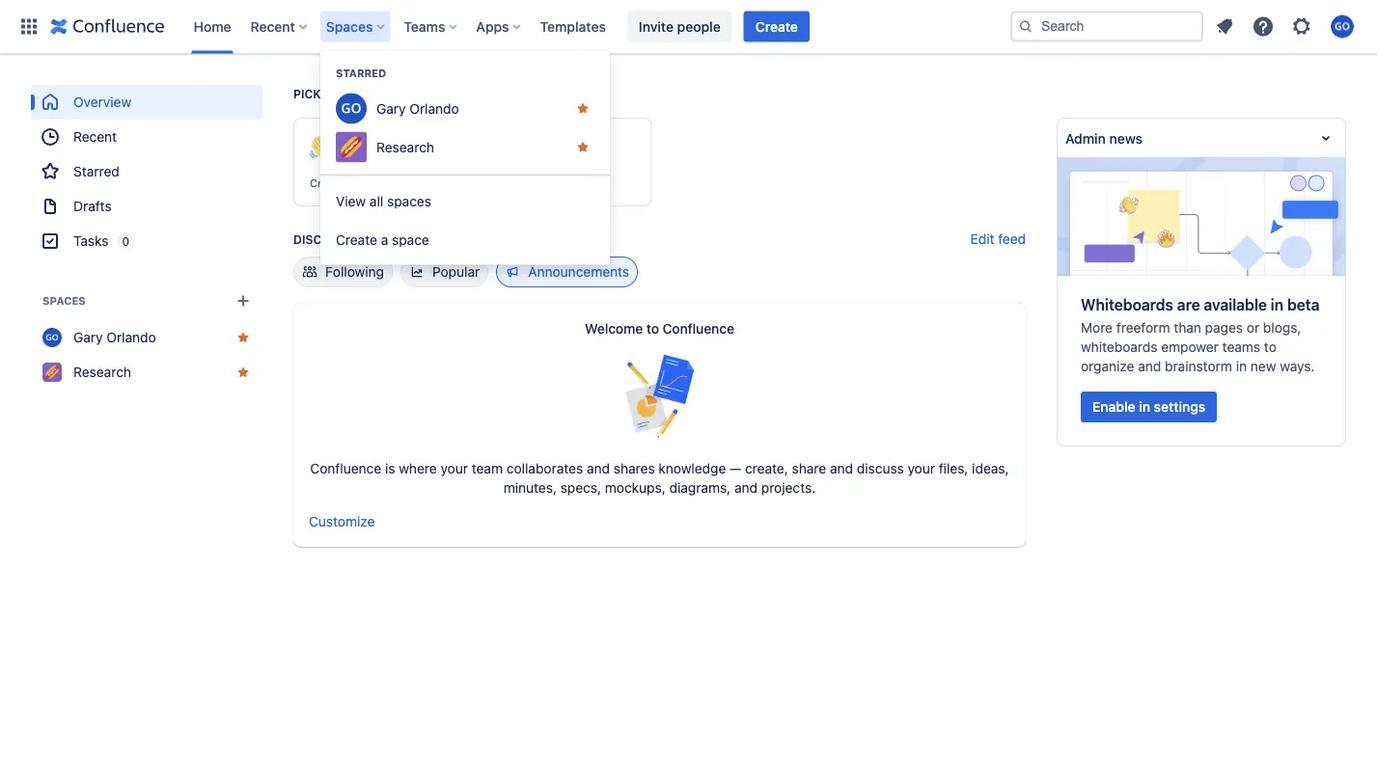 Task type: vqa. For each thing, say whether or not it's contained in the screenshot.
Research corresponding to Gary Orlando Link for left Research Link
yes



Task type: describe. For each thing, give the bounding box(es) containing it.
enable in settings link
[[1081, 392, 1217, 423]]

0
[[122, 234, 129, 248]]

overview link
[[31, 85, 262, 120]]

and up specs,
[[587, 461, 610, 477]]

confluence inside the confluence is where your team collaborates and shares knowledge — create, share and discuss your files, ideas, minutes, specs, mockups, diagrams, and projects.
[[310, 461, 381, 477]]

1 vertical spatial orlando
[[371, 150, 412, 163]]

edit
[[970, 231, 994, 247]]

brainstorm
[[1165, 358, 1232, 374]]

spaces
[[387, 193, 431, 209]]

starred link
[[31, 154, 262, 189]]

shares
[[614, 461, 655, 477]]

whiteboards are available in beta more freeform than pages or blogs, whiteboards empower teams to organize and brainstorm in new ways.
[[1081, 296, 1320, 374]]

up
[[324, 87, 340, 100]]

help icon image
[[1252, 15, 1275, 38]]

admin news
[[1065, 130, 1143, 146]]

off
[[449, 87, 471, 100]]

ideas,
[[972, 461, 1009, 477]]

announcements
[[528, 264, 629, 280]]

specs,
[[560, 480, 601, 496]]

blogs,
[[1263, 320, 1301, 336]]

than
[[1174, 320, 1201, 336]]

and right share
[[830, 461, 853, 477]]

templates
[[540, 18, 606, 34]]

customize link
[[309, 514, 375, 530]]

home link
[[188, 11, 237, 42]]

2 vertical spatial gary orlando link
[[31, 320, 262, 355]]

gary for the top gary orlando link
[[376, 100, 406, 116]]

invite
[[639, 18, 674, 34]]

collaborates
[[506, 461, 583, 477]]

create for create a space
[[336, 232, 377, 248]]

edit feed button
[[970, 230, 1026, 249]]

drafts
[[73, 198, 112, 214]]

recent link
[[31, 120, 262, 154]]

edit feed
[[970, 231, 1026, 247]]

1 horizontal spatial gary
[[345, 150, 368, 163]]

search image
[[1018, 19, 1034, 34]]

share
[[792, 461, 826, 477]]

or
[[1247, 320, 1259, 336]]

team
[[472, 461, 503, 477]]

invite people button
[[627, 11, 732, 42]]

space
[[392, 232, 429, 248]]

create a space button
[[320, 221, 610, 259]]

spaces button
[[320, 11, 392, 42]]

research link for the bottom gary orlando link
[[31, 355, 262, 390]]

1 vertical spatial gary orlando
[[345, 150, 412, 163]]

projects.
[[761, 480, 816, 496]]

recent inside popup button
[[250, 18, 295, 34]]

popular button
[[400, 257, 489, 288]]

1 your from the left
[[440, 461, 468, 477]]

view
[[336, 193, 366, 209]]

more
[[1081, 320, 1113, 336]]

following button
[[293, 257, 393, 288]]

where for your
[[399, 461, 437, 477]]

teams
[[404, 18, 445, 34]]

view all spaces link
[[320, 182, 610, 221]]

created
[[310, 177, 350, 190]]

to inside the whiteboards are available in beta more freeform than pages or blogs, whiteboards empower teams to organize and brainstorm in new ways.
[[1264, 339, 1277, 355]]

feed
[[998, 231, 1026, 247]]

available
[[1204, 296, 1267, 314]]

a
[[381, 232, 388, 248]]

enable in settings
[[1092, 399, 1205, 415]]

minutes,
[[503, 480, 557, 496]]

0 vertical spatial gary orlando link
[[320, 89, 610, 128]]

mockups,
[[605, 480, 666, 496]]

your profile and preferences image
[[1331, 15, 1354, 38]]

pages
[[1205, 320, 1243, 336]]

welcome
[[585, 320, 643, 336]]

2 horizontal spatial confluence
[[662, 320, 734, 336]]

invite people
[[639, 18, 721, 34]]

overview
[[73, 94, 131, 110]]



Task type: locate. For each thing, give the bounding box(es) containing it.
group containing overview
[[31, 85, 262, 259]]

1 vertical spatial research
[[73, 364, 131, 380]]

2 vertical spatial orlando
[[106, 330, 156, 345]]

you
[[389, 87, 414, 100]]

0 horizontal spatial confluence
[[310, 461, 381, 477]]

starred up "drafts"
[[73, 164, 120, 179]]

recent inside group
[[73, 129, 117, 145]]

orlando for the bottom gary orlando link
[[106, 330, 156, 345]]

orlando down 0
[[106, 330, 156, 345]]

orlando down getting on the top left of the page
[[371, 150, 412, 163]]

orlando
[[410, 100, 459, 116], [371, 150, 412, 163], [106, 330, 156, 345]]

1 horizontal spatial spaces
[[326, 18, 373, 34]]

gary orlando inside starred element
[[376, 100, 459, 116]]

research for research link for the bottom gary orlando link
[[73, 364, 131, 380]]

orlando up getting started in confluence
[[410, 100, 459, 116]]

all
[[370, 193, 383, 209]]

recent button
[[245, 11, 314, 42]]

appswitcher icon image
[[17, 15, 41, 38]]

apps button
[[470, 11, 528, 42]]

banner containing home
[[0, 0, 1377, 54]]

research inside starred element
[[376, 139, 434, 155]]

group
[[31, 85, 262, 259], [320, 174, 610, 265]]

1 vertical spatial where
[[399, 461, 437, 477]]

your left team
[[440, 461, 468, 477]]

spaces inside dropdown button
[[326, 18, 373, 34]]

0 vertical spatial gary orlando
[[376, 100, 459, 116]]

gary orlando
[[376, 100, 459, 116], [345, 150, 412, 163], [73, 330, 156, 345]]

0 vertical spatial create
[[755, 18, 798, 34]]

where right up on the top
[[343, 87, 386, 100]]

0 vertical spatial research link
[[320, 128, 610, 166]]

recent
[[250, 18, 295, 34], [73, 129, 117, 145]]

in down teams
[[1236, 358, 1247, 374]]

pick
[[293, 87, 321, 100]]

empower
[[1161, 339, 1219, 355]]

create right people
[[755, 18, 798, 34]]

1 horizontal spatial create
[[755, 18, 798, 34]]

1 horizontal spatial confluence
[[462, 134, 536, 150]]

settings icon image
[[1290, 15, 1313, 38]]

0 vertical spatial research
[[376, 139, 434, 155]]

getting started in confluence
[[345, 134, 536, 150]]

starred up pick up where you left off
[[336, 67, 386, 80]]

1 horizontal spatial research
[[376, 139, 434, 155]]

0 horizontal spatial research
[[73, 364, 131, 380]]

is
[[385, 461, 395, 477]]

1 vertical spatial spaces
[[42, 295, 86, 307]]

in right enable
[[1139, 399, 1150, 415]]

happening
[[406, 233, 476, 246]]

2 your from the left
[[908, 461, 935, 477]]

0 vertical spatial starred
[[336, 67, 386, 80]]

banner
[[0, 0, 1377, 54]]

1 vertical spatial confluence
[[662, 320, 734, 336]]

create a space image
[[232, 290, 255, 313]]

research link
[[320, 128, 610, 166], [31, 355, 262, 390]]

0 vertical spatial spaces
[[326, 18, 373, 34]]

to right welcome
[[646, 320, 659, 336]]

1 vertical spatial recent
[[73, 129, 117, 145]]

2 vertical spatial gary
[[73, 330, 103, 345]]

admin
[[1065, 130, 1106, 146]]

your
[[440, 461, 468, 477], [908, 461, 935, 477]]

where for you
[[343, 87, 386, 100]]

1 horizontal spatial group
[[320, 174, 610, 265]]

1 horizontal spatial recent
[[250, 18, 295, 34]]

starred element
[[320, 89, 610, 166]]

create,
[[745, 461, 788, 477]]

Search field
[[1010, 11, 1203, 42]]

teams
[[1222, 339, 1260, 355]]

where inside the confluence is where your team collaborates and shares knowledge — create, share and discuss your files, ideas, minutes, specs, mockups, diagrams, and projects.
[[399, 461, 437, 477]]

orlando for the top gary orlando link
[[410, 100, 459, 116]]

1 vertical spatial starred
[[73, 164, 120, 179]]

research link for the top gary orlando link
[[320, 128, 610, 166]]

0 horizontal spatial spaces
[[42, 295, 86, 307]]

global element
[[12, 0, 1007, 54]]

notification icon image
[[1213, 15, 1236, 38]]

starred inside group
[[73, 164, 120, 179]]

where right is
[[399, 461, 437, 477]]

people
[[677, 18, 721, 34]]

create link
[[744, 11, 810, 42]]

whiteboards
[[1081, 339, 1158, 355]]

and down —
[[734, 480, 758, 496]]

your left files,
[[908, 461, 935, 477]]

discover what's happening
[[293, 233, 476, 246]]

what's
[[356, 233, 403, 246]]

1 horizontal spatial your
[[908, 461, 935, 477]]

new
[[1251, 358, 1276, 374]]

1 vertical spatial to
[[1264, 339, 1277, 355]]

recent right home
[[250, 18, 295, 34]]

2 vertical spatial confluence
[[310, 461, 381, 477]]

admin news button
[[1058, 119, 1345, 157]]

1 vertical spatial gary orlando link
[[345, 150, 412, 163]]

orlando inside starred element
[[410, 100, 459, 116]]

0 vertical spatial gary
[[376, 100, 406, 116]]

0 horizontal spatial your
[[440, 461, 468, 477]]

recent down overview
[[73, 129, 117, 145]]

2 horizontal spatial gary
[[376, 100, 406, 116]]

files,
[[939, 461, 968, 477]]

gary orlando for the bottom gary orlando link
[[73, 330, 156, 345]]

spaces up up on the top
[[326, 18, 373, 34]]

:wave: image
[[310, 135, 333, 158], [310, 135, 333, 158]]

create for create
[[755, 18, 798, 34]]

news
[[1109, 130, 1143, 146]]

0 horizontal spatial where
[[343, 87, 386, 100]]

confluence right welcome
[[662, 320, 734, 336]]

and down whiteboards at top
[[1138, 358, 1161, 374]]

freeform
[[1116, 320, 1170, 336]]

tasks
[[73, 233, 108, 249]]

1 horizontal spatial where
[[399, 461, 437, 477]]

popular
[[432, 264, 480, 280]]

where
[[343, 87, 386, 100], [399, 461, 437, 477]]

0 horizontal spatial create
[[336, 232, 377, 248]]

confluence down the off
[[462, 134, 536, 150]]

pick up where you left off
[[293, 87, 471, 100]]

0 vertical spatial where
[[343, 87, 386, 100]]

create inside global element
[[755, 18, 798, 34]]

customize
[[309, 514, 375, 530]]

confluence is where your team collaborates and shares knowledge — create, share and discuss your files, ideas, minutes, specs, mockups, diagrams, and projects.
[[310, 461, 1009, 496]]

research for research link corresponding to the top gary orlando link
[[376, 139, 434, 155]]

getting
[[345, 134, 393, 150]]

settings
[[1154, 399, 1205, 415]]

0 vertical spatial to
[[646, 320, 659, 336]]

0 horizontal spatial research link
[[31, 355, 262, 390]]

1 vertical spatial research link
[[31, 355, 262, 390]]

discuss
[[857, 461, 904, 477]]

in right started
[[447, 134, 459, 150]]

create left a
[[336, 232, 377, 248]]

unstar this space image
[[575, 101, 591, 116], [575, 139, 591, 155], [235, 330, 251, 345], [235, 365, 251, 380]]

—
[[730, 461, 741, 477]]

1 horizontal spatial starred
[[336, 67, 386, 80]]

discover
[[293, 233, 353, 246]]

gary orlando for the top gary orlando link
[[376, 100, 459, 116]]

create
[[755, 18, 798, 34], [336, 232, 377, 248]]

and
[[1138, 358, 1161, 374], [587, 461, 610, 477], [830, 461, 853, 477], [734, 480, 758, 496]]

apps
[[476, 18, 509, 34]]

knowledge
[[659, 461, 726, 477]]

ways.
[[1280, 358, 1315, 374]]

create a space
[[336, 232, 429, 248]]

announcements button
[[496, 257, 638, 288]]

gary
[[376, 100, 406, 116], [345, 150, 368, 163], [73, 330, 103, 345]]

confluence left is
[[310, 461, 381, 477]]

and inside the whiteboards are available in beta more freeform than pages or blogs, whiteboards empower teams to organize and brainstorm in new ways.
[[1138, 358, 1161, 374]]

beta
[[1287, 296, 1320, 314]]

view all spaces
[[336, 193, 431, 209]]

in
[[447, 134, 459, 150], [1271, 296, 1284, 314], [1236, 358, 1247, 374], [1139, 399, 1150, 415]]

0 horizontal spatial starred
[[73, 164, 120, 179]]

1 vertical spatial gary
[[345, 150, 368, 163]]

0 vertical spatial confluence
[[462, 134, 536, 150]]

in up blogs,
[[1271, 296, 1284, 314]]

following
[[325, 264, 384, 280]]

enable
[[1092, 399, 1135, 415]]

spaces down tasks at the top left
[[42, 295, 86, 307]]

spaces
[[326, 18, 373, 34], [42, 295, 86, 307]]

1 horizontal spatial research link
[[320, 128, 610, 166]]

are
[[1177, 296, 1200, 314]]

1 horizontal spatial to
[[1264, 339, 1277, 355]]

welcome to confluence
[[585, 320, 734, 336]]

group containing view all spaces
[[320, 174, 610, 265]]

drafts link
[[31, 189, 262, 224]]

0 horizontal spatial recent
[[73, 129, 117, 145]]

templates link
[[534, 11, 612, 42]]

organize
[[1081, 358, 1134, 374]]

2 vertical spatial gary orlando
[[73, 330, 156, 345]]

0 vertical spatial recent
[[250, 18, 295, 34]]

gary for the bottom gary orlando link
[[73, 330, 103, 345]]

0 horizontal spatial to
[[646, 320, 659, 336]]

confluence
[[462, 134, 536, 150], [662, 320, 734, 336], [310, 461, 381, 477]]

1 vertical spatial create
[[336, 232, 377, 248]]

home
[[193, 18, 231, 34]]

diagrams,
[[669, 480, 731, 496]]

started
[[396, 134, 443, 150]]

create inside popup button
[[336, 232, 377, 248]]

gary orlando link
[[320, 89, 610, 128], [345, 150, 412, 163], [31, 320, 262, 355]]

0 vertical spatial orlando
[[410, 100, 459, 116]]

0 horizontal spatial gary
[[73, 330, 103, 345]]

teams button
[[398, 11, 465, 42]]

0 horizontal spatial group
[[31, 85, 262, 259]]

left
[[417, 87, 446, 100]]

to up 'new'
[[1264, 339, 1277, 355]]

confluence image
[[50, 15, 165, 38], [50, 15, 165, 38]]

gary inside starred element
[[376, 100, 406, 116]]



